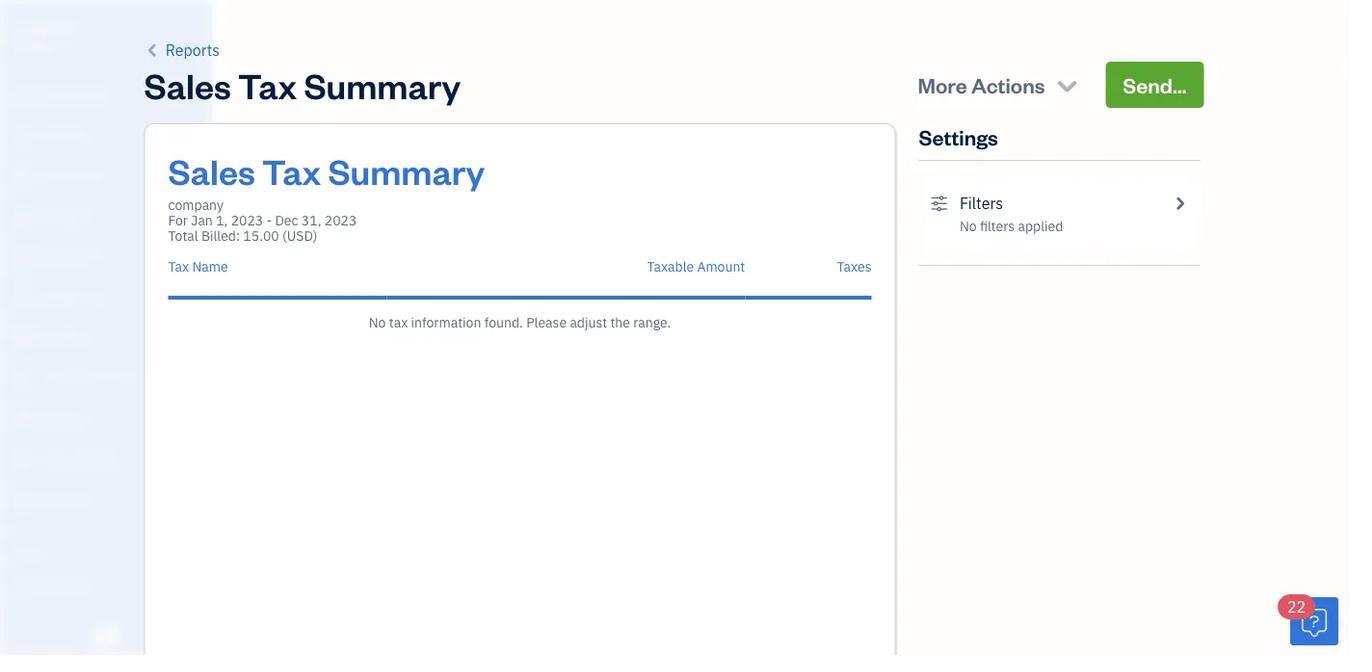 Task type: locate. For each thing, give the bounding box(es) containing it.
sales for sales tax summary company for jan 1, 2023 - dec 31, 2023 total billed : 15.00 ( usd )
[[168, 147, 255, 193]]

tax right "reports" 'button'
[[238, 62, 297, 107]]

sales up 'jan'
[[168, 147, 255, 193]]

taxable amount
[[647, 258, 745, 276]]

1 horizontal spatial company
[[168, 196, 224, 214]]

actions
[[972, 71, 1045, 98]]

1 horizontal spatial 2023
[[325, 212, 357, 229]]

settings image
[[931, 192, 949, 215]]

tax for sales tax summary
[[238, 62, 297, 107]]

1 vertical spatial summary
[[328, 147, 485, 193]]

billed
[[201, 227, 236, 245]]

main element
[[0, 0, 260, 656]]

0 vertical spatial sales
[[144, 62, 231, 107]]

amount
[[697, 258, 745, 276]]

sales
[[144, 62, 231, 107], [168, 147, 255, 193]]

filters
[[960, 193, 1004, 214]]

dec
[[275, 212, 298, 229]]

more actions
[[918, 71, 1045, 98]]

items and services
[[14, 615, 116, 630]]

report image
[[13, 491, 36, 510]]

sales inside sales tax summary company for jan 1, 2023 - dec 31, 2023 total billed : 15.00 ( usd )
[[168, 147, 255, 193]]

0 horizontal spatial company
[[15, 18, 75, 36]]

timer image
[[13, 369, 36, 389]]

tax
[[238, 62, 297, 107], [262, 147, 321, 193], [168, 258, 189, 276]]

invoice image
[[13, 207, 36, 227]]

2023 left -
[[231, 212, 263, 229]]

company up owner
[[15, 18, 75, 36]]

estimate image
[[13, 167, 36, 186]]

0 vertical spatial tax
[[238, 62, 297, 107]]

for
[[168, 212, 188, 229]]

resource center badge image
[[1291, 598, 1339, 646]]

1 vertical spatial company
[[168, 196, 224, 214]]

0 vertical spatial summary
[[304, 62, 461, 107]]

0 vertical spatial no
[[960, 217, 977, 235]]

2 2023 from the left
[[325, 212, 357, 229]]

chevronleft image
[[144, 39, 162, 62]]

tax inside sales tax summary company for jan 1, 2023 - dec 31, 2023 total billed : 15.00 ( usd )
[[262, 147, 321, 193]]

0 vertical spatial company
[[15, 18, 75, 36]]

0 horizontal spatial 2023
[[231, 212, 263, 229]]

company
[[15, 18, 75, 36], [168, 196, 224, 214]]

tax up dec on the left top
[[262, 147, 321, 193]]

filters
[[980, 217, 1015, 235]]

items and services link
[[5, 606, 206, 640]]

summary for sales tax summary
[[304, 62, 461, 107]]

payment image
[[13, 248, 36, 267]]

name
[[192, 258, 228, 276]]

adjust
[[570, 314, 607, 332]]

members
[[47, 579, 98, 595]]

1 2023 from the left
[[231, 212, 263, 229]]

22
[[1288, 597, 1306, 617]]

1 horizontal spatial no
[[960, 217, 977, 235]]

summary
[[304, 62, 461, 107], [328, 147, 485, 193]]

2023 right 31,
[[325, 212, 357, 229]]

0 horizontal spatial no
[[369, 314, 386, 332]]

sales down reports
[[144, 62, 231, 107]]

sales tax summary company for jan 1, 2023 - dec 31, 2023 total billed : 15.00 ( usd )
[[168, 147, 485, 245]]

no for no tax information found. please adjust the range.
[[369, 314, 386, 332]]

tax down total
[[168, 258, 189, 276]]

usd
[[287, 227, 313, 245]]

(
[[283, 227, 287, 245]]

found.
[[485, 314, 523, 332]]

31,
[[302, 212, 321, 229]]

chevrondown image
[[1054, 71, 1081, 98]]

1 vertical spatial no
[[369, 314, 386, 332]]

no down filters on the right top of page
[[960, 217, 977, 235]]

no left tax
[[369, 314, 386, 332]]

1 vertical spatial sales
[[168, 147, 255, 193]]

summary inside sales tax summary company for jan 1, 2023 - dec 31, 2023 total billed : 15.00 ( usd )
[[328, 147, 485, 193]]

15.00
[[243, 227, 279, 245]]

company up total
[[168, 196, 224, 214]]

-
[[267, 212, 272, 229]]

no
[[960, 217, 977, 235], [369, 314, 386, 332]]

owner
[[15, 38, 54, 54]]

taxes
[[837, 258, 872, 276]]

2023
[[231, 212, 263, 229], [325, 212, 357, 229]]

chart image
[[13, 450, 36, 469]]

company inside sales tax summary company for jan 1, 2023 - dec 31, 2023 total billed : 15.00 ( usd )
[[168, 196, 224, 214]]

1 vertical spatial tax
[[262, 147, 321, 193]]



Task type: vqa. For each thing, say whether or not it's contained in the screenshot.
There
no



Task type: describe. For each thing, give the bounding box(es) containing it.
the
[[611, 314, 630, 332]]

2 vertical spatial tax
[[168, 258, 189, 276]]

company owner
[[15, 18, 75, 54]]

no for no filters applied
[[960, 217, 977, 235]]

apps link
[[5, 535, 206, 569]]

team members link
[[5, 571, 206, 604]]

reports
[[166, 40, 220, 60]]

apps
[[14, 543, 43, 559]]

team
[[14, 579, 45, 595]]

more
[[918, 71, 968, 98]]

sales tax summary
[[144, 62, 461, 107]]

client image
[[13, 126, 36, 146]]

reports button
[[144, 39, 220, 62]]

chevronright image
[[1171, 192, 1189, 215]]

range.
[[634, 314, 671, 332]]

and
[[47, 615, 67, 630]]

more actions button
[[901, 62, 1098, 108]]

tax
[[389, 314, 408, 332]]

jan
[[191, 212, 213, 229]]

information
[[411, 314, 481, 332]]

items
[[14, 615, 44, 630]]

team members
[[14, 579, 98, 595]]

)
[[313, 227, 318, 245]]

total
[[168, 227, 198, 245]]

money image
[[13, 410, 36, 429]]

summary for sales tax summary company for jan 1, 2023 - dec 31, 2023 total billed : 15.00 ( usd )
[[328, 147, 485, 193]]

send…
[[1123, 71, 1187, 98]]

applied
[[1018, 217, 1064, 235]]

tax for sales tax summary company for jan 1, 2023 - dec 31, 2023 total billed : 15.00 ( usd )
[[262, 147, 321, 193]]

expense image
[[13, 288, 36, 308]]

company inside main element
[[15, 18, 75, 36]]

services
[[69, 615, 116, 630]]

freshbooks image
[[91, 625, 121, 648]]

no filters applied
[[960, 217, 1064, 235]]

sales for sales tax summary
[[144, 62, 231, 107]]

1,
[[216, 212, 228, 229]]

send… button
[[1106, 62, 1205, 108]]

no tax information found. please adjust the range.
[[369, 314, 671, 332]]

taxable
[[647, 258, 694, 276]]

project image
[[13, 329, 36, 348]]

tax name
[[168, 258, 228, 276]]

please
[[526, 314, 567, 332]]

22 button
[[1278, 595, 1339, 646]]

:
[[236, 227, 240, 245]]

dashboard image
[[13, 86, 36, 105]]

settings
[[919, 123, 999, 150]]



